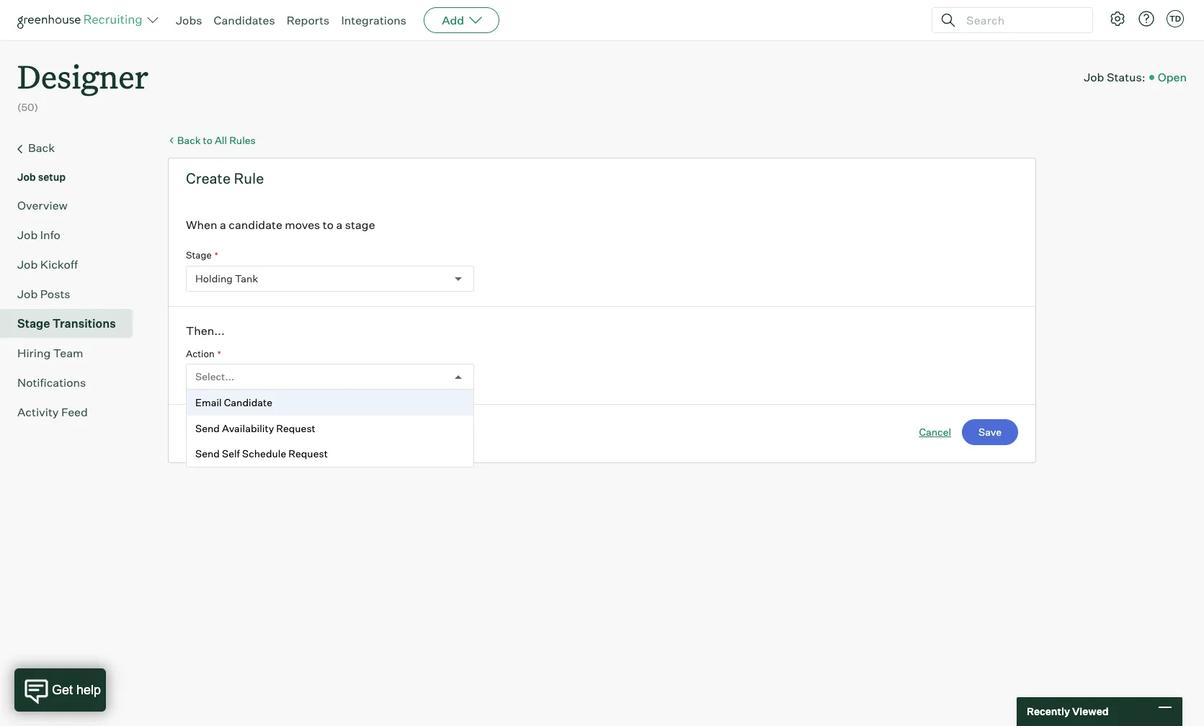 Task type: vqa. For each thing, say whether or not it's contained in the screenshot.
right PIPELINE HISTORY
no



Task type: describe. For each thing, give the bounding box(es) containing it.
job kickoff link
[[17, 256, 127, 273]]

back for back
[[28, 140, 55, 155]]

send for send self schedule request
[[195, 448, 220, 460]]

hiring
[[17, 346, 51, 360]]

send availability request
[[195, 422, 316, 435]]

email
[[195, 397, 222, 409]]

0 horizontal spatial to
[[203, 134, 213, 146]]

candidate
[[224, 397, 273, 409]]

stage transitions link
[[17, 315, 127, 332]]

team
[[53, 346, 83, 360]]

when
[[186, 218, 217, 232]]

back to all rules
[[177, 134, 256, 146]]

email candidate
[[195, 397, 273, 409]]

transitions
[[52, 316, 116, 331]]

send for send availability request
[[195, 422, 220, 435]]

self
[[222, 448, 240, 460]]

designer
[[17, 55, 149, 97]]

back link
[[17, 139, 127, 158]]

job status:
[[1085, 70, 1146, 84]]

add
[[442, 13, 464, 27]]

action
[[186, 348, 215, 360]]

0 vertical spatial request
[[276, 422, 316, 435]]

then...
[[186, 324, 225, 338]]

cancel link
[[920, 426, 952, 440]]

holding
[[195, 273, 233, 285]]

overview link
[[17, 197, 127, 214]]

notifications
[[17, 375, 86, 390]]

stage transitions
[[17, 316, 116, 331]]

add button
[[424, 7, 500, 33]]

recently viewed
[[1028, 706, 1109, 718]]

hiring team link
[[17, 344, 127, 362]]

rules
[[229, 134, 256, 146]]

td
[[1170, 14, 1182, 24]]

candidates
[[214, 13, 275, 27]]

designer (50)
[[17, 55, 149, 113]]

reports
[[287, 13, 330, 27]]

activity
[[17, 405, 59, 419]]

job for job posts
[[17, 287, 38, 301]]

job for job setup
[[17, 171, 36, 183]]

feed
[[61, 405, 88, 419]]

stage for stage transitions
[[17, 316, 50, 331]]

jobs link
[[176, 13, 202, 27]]

viewed
[[1073, 706, 1109, 718]]

back for back to all rules
[[177, 134, 201, 146]]

Search text field
[[963, 10, 1080, 31]]

back to all rules link
[[168, 133, 1037, 147]]



Task type: locate. For each thing, give the bounding box(es) containing it.
0 horizontal spatial back
[[28, 140, 55, 155]]

(50)
[[17, 101, 38, 113]]

greenhouse recruiting image
[[17, 12, 147, 29]]

1 horizontal spatial a
[[336, 218, 343, 232]]

request right schedule
[[289, 448, 328, 460]]

job setup
[[17, 171, 66, 183]]

job for job kickoff
[[17, 257, 38, 272]]

0 vertical spatial stage
[[186, 250, 212, 261]]

reports link
[[287, 13, 330, 27]]

tank
[[235, 273, 258, 285]]

job info link
[[17, 226, 127, 243]]

integrations link
[[341, 13, 407, 27]]

moves
[[285, 218, 320, 232]]

save
[[979, 426, 1002, 439]]

send
[[195, 422, 220, 435], [195, 448, 220, 460]]

0 vertical spatial to
[[203, 134, 213, 146]]

job info
[[17, 228, 61, 242]]

request
[[276, 422, 316, 435], [289, 448, 328, 460]]

stage
[[186, 250, 212, 261], [17, 316, 50, 331]]

job
[[1085, 70, 1105, 84], [17, 171, 36, 183], [17, 228, 38, 242], [17, 257, 38, 272], [17, 287, 38, 301]]

posts
[[40, 287, 70, 301]]

1 horizontal spatial to
[[323, 218, 334, 232]]

1 horizontal spatial stage
[[186, 250, 212, 261]]

kickoff
[[40, 257, 78, 272]]

activity feed link
[[17, 404, 127, 421]]

when a candidate moves to a stage
[[186, 218, 375, 232]]

job posts
[[17, 287, 70, 301]]

td button
[[1167, 10, 1185, 27]]

schedule
[[242, 448, 286, 460]]

1 horizontal spatial back
[[177, 134, 201, 146]]

a left stage
[[336, 218, 343, 232]]

2 a from the left
[[336, 218, 343, 232]]

1 send from the top
[[195, 422, 220, 435]]

send down email
[[195, 422, 220, 435]]

a right when
[[220, 218, 226, 232]]

to left all
[[203, 134, 213, 146]]

0 horizontal spatial a
[[220, 218, 226, 232]]

activity feed
[[17, 405, 88, 419]]

1 vertical spatial send
[[195, 448, 220, 460]]

notifications link
[[17, 374, 127, 391]]

rule
[[234, 170, 264, 188]]

holding tank
[[195, 273, 258, 285]]

info
[[40, 228, 61, 242]]

back left all
[[177, 134, 201, 146]]

candidates link
[[214, 13, 275, 27]]

back up job setup
[[28, 140, 55, 155]]

job left status:
[[1085, 70, 1105, 84]]

setup
[[38, 171, 66, 183]]

hiring team
[[17, 346, 83, 360]]

cancel
[[920, 426, 952, 439]]

designer link
[[17, 40, 149, 100]]

job for job status:
[[1085, 70, 1105, 84]]

open
[[1159, 70, 1188, 84]]

job posts link
[[17, 285, 127, 303]]

job for job info
[[17, 228, 38, 242]]

2 send from the top
[[195, 448, 220, 460]]

status:
[[1107, 70, 1146, 84]]

configure image
[[1110, 10, 1127, 27]]

candidate
[[229, 218, 283, 232]]

td button
[[1165, 7, 1188, 30]]

stage inside "link"
[[17, 316, 50, 331]]

recently
[[1028, 706, 1071, 718]]

job left kickoff
[[17, 257, 38, 272]]

availability
[[222, 422, 274, 435]]

0 vertical spatial send
[[195, 422, 220, 435]]

job left posts
[[17, 287, 38, 301]]

send left "self" on the left bottom of the page
[[195, 448, 220, 460]]

job left setup
[[17, 171, 36, 183]]

overview
[[17, 198, 68, 212]]

stage up hiring
[[17, 316, 50, 331]]

request up schedule
[[276, 422, 316, 435]]

job left info
[[17, 228, 38, 242]]

save button
[[963, 420, 1019, 446]]

to right moves at left
[[323, 218, 334, 232]]

stage up holding
[[186, 250, 212, 261]]

0 horizontal spatial stage
[[17, 316, 50, 331]]

1 vertical spatial stage
[[17, 316, 50, 331]]

all
[[215, 134, 227, 146]]

1 a from the left
[[220, 218, 226, 232]]

a
[[220, 218, 226, 232], [336, 218, 343, 232]]

stage for stage
[[186, 250, 212, 261]]

select...
[[195, 371, 235, 383]]

back
[[177, 134, 201, 146], [28, 140, 55, 155]]

stage
[[345, 218, 375, 232]]

jobs
[[176, 13, 202, 27]]

1 vertical spatial to
[[323, 218, 334, 232]]

integrations
[[341, 13, 407, 27]]

create rule
[[186, 170, 264, 188]]

create
[[186, 170, 231, 188]]

to
[[203, 134, 213, 146], [323, 218, 334, 232]]

send self schedule request
[[195, 448, 328, 460]]

1 vertical spatial request
[[289, 448, 328, 460]]

job kickoff
[[17, 257, 78, 272]]



